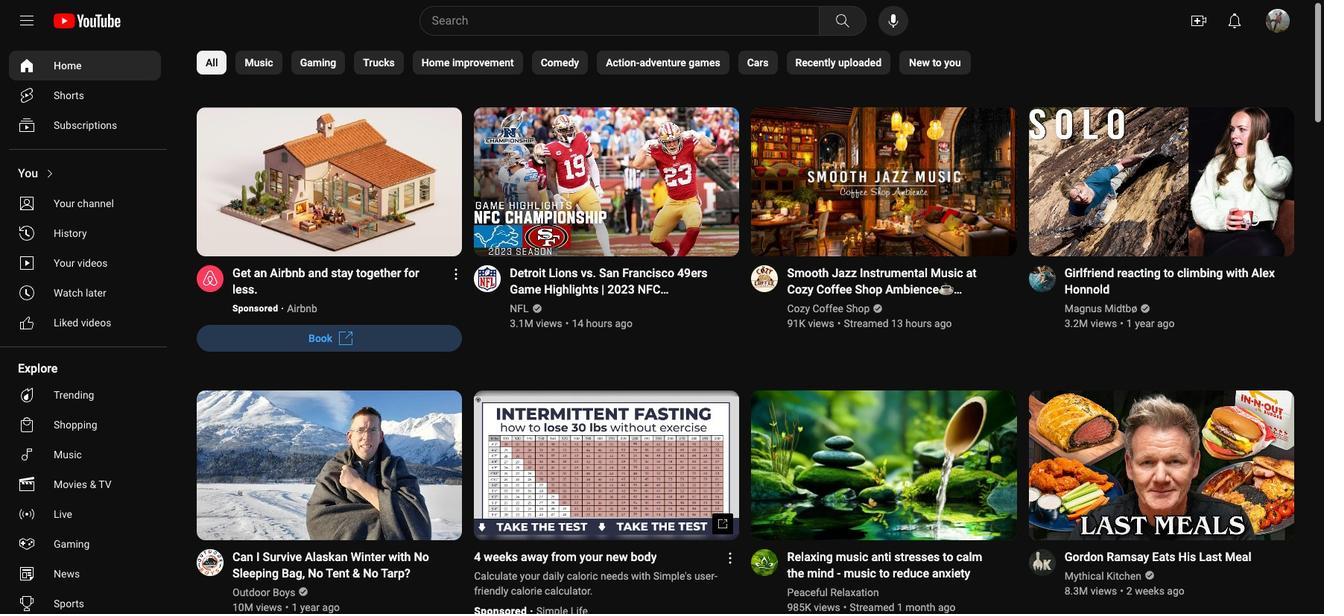 Task type: describe. For each thing, give the bounding box(es) containing it.
your channel
[[54, 198, 114, 209]]

1 vertical spatial music
[[844, 566, 877, 581]]

2 horizontal spatial no
[[414, 550, 429, 564]]

& inside can i survive alaskan winter with no sleeping bag, no tent & no tarp?
[[353, 566, 360, 581]]

later
[[86, 287, 106, 299]]

action-
[[606, 57, 640, 69]]

views for gordon
[[1091, 585, 1118, 597]]

adventure
[[640, 57, 686, 69]]

shorts link
[[9, 81, 161, 110]]

videos for liked videos
[[81, 317, 111, 329]]

tent
[[326, 566, 350, 581]]

streamed for to
[[850, 601, 895, 613]]

peaceful relaxation link
[[788, 585, 880, 600]]

detroit lions vs. san francisco 49ers game highlights | 2023 nfc championship link
[[510, 266, 722, 313]]

cozy coffee shop image
[[752, 266, 779, 292]]

game
[[510, 283, 541, 297]]

mind
[[807, 566, 834, 581]]

0 vertical spatial gaming
[[300, 57, 336, 69]]

alex
[[1252, 266, 1275, 281]]

anxiety
[[933, 566, 971, 581]]

instrumental
[[860, 266, 928, 281]]

movies
[[54, 479, 87, 490]]

3.1m
[[510, 318, 534, 330]]

subscriptions link
[[9, 110, 161, 140]]

ago for girlfriend reacting to climbing with alex honnold
[[1158, 318, 1175, 330]]

get an airbnb and stay together for less.
[[233, 266, 419, 297]]

home improvement
[[422, 57, 514, 69]]

comedy
[[541, 57, 579, 69]]

shopping
[[54, 419, 97, 431]]

home for home improvement
[[422, 57, 450, 69]]

girlfriend reacting to climbing with alex honnold by magnus midtbø 3,214,687 views 1 year ago 36 minutes from your watch later playlist element
[[1065, 266, 1277, 298]]

body
[[631, 550, 657, 564]]

1 horizontal spatial your
[[580, 550, 603, 564]]

music right all
[[245, 57, 273, 69]]

climbing
[[1178, 266, 1224, 281]]

for inside get an airbnb and stay together for less.
[[404, 266, 419, 281]]

can
[[233, 550, 253, 564]]

you
[[945, 57, 961, 69]]

history
[[54, 227, 87, 239]]

to up anxiety
[[943, 550, 954, 564]]

live option
[[9, 499, 161, 529]]

championship
[[510, 299, 587, 313]]

3.1m views
[[510, 318, 563, 330]]

his
[[1179, 550, 1197, 564]]

liked videos link
[[9, 308, 161, 338]]

daily
[[543, 570, 564, 582]]

gordon ramsay eats his last meal
[[1065, 550, 1252, 564]]

trending option
[[9, 380, 161, 410]]

your for your videos
[[54, 257, 75, 269]]

1 for to
[[1127, 318, 1133, 330]]

1 vertical spatial jazz
[[836, 299, 861, 313]]

you link
[[9, 159, 161, 189]]

history option
[[9, 218, 161, 248]]

tab list containing all
[[197, 42, 971, 83]]

mythical kitchen
[[1065, 570, 1142, 582]]

stresses
[[895, 550, 940, 564]]

your channel option
[[9, 189, 161, 218]]

1 for survive
[[292, 601, 298, 613]]

14 hours ago
[[572, 318, 633, 330]]

ambience☕
[[886, 283, 954, 297]]

calm
[[957, 550, 983, 564]]

0 vertical spatial jazz
[[832, 266, 857, 281]]

tv
[[99, 479, 112, 490]]

Search text field
[[432, 11, 816, 31]]

streamed 13 hours ago
[[844, 318, 952, 330]]

views for smooth
[[808, 318, 835, 330]]

year for survive
[[300, 601, 320, 613]]

sports link
[[9, 589, 161, 614]]

smooth jazz instrumental music at cozy coffee shop ambience☕ relaxing jazz music for working,studying link
[[788, 266, 999, 330]]

go to channel: airbnb. element
[[287, 303, 318, 315]]

can i survive alaskan winter with no sleeping bag, no tent & no tarp? link
[[233, 549, 444, 582]]

uploaded
[[839, 57, 882, 69]]

year for to
[[1135, 318, 1155, 330]]

Book text field
[[309, 333, 333, 345]]

san
[[599, 266, 620, 281]]

streamed for jazz
[[844, 318, 889, 330]]

streamed 1 month ago
[[850, 601, 956, 613]]

1 year ago for to
[[1127, 318, 1175, 330]]

10m views
[[233, 601, 282, 613]]

your videos
[[54, 257, 108, 269]]

magnus midtbø
[[1065, 303, 1138, 315]]

for inside smooth jazz instrumental music at cozy coffee shop ambience☕ relaxing jazz music for working,studying
[[900, 299, 915, 313]]

ago for gordon ramsay eats his last meal
[[1168, 585, 1185, 597]]

liked videos
[[54, 317, 111, 329]]

2 cozy from the top
[[788, 303, 810, 315]]

nfl image
[[474, 266, 501, 292]]

985k views
[[788, 601, 841, 613]]

live link
[[9, 499, 161, 529]]

boys
[[273, 586, 296, 598]]

calculate your daily caloric needs with simple's user- friendly calorie calculator.
[[474, 570, 718, 597]]

and
[[308, 266, 328, 281]]

magnus midtbø link
[[1065, 301, 1139, 316]]

liked
[[54, 317, 78, 329]]

eats
[[1153, 550, 1176, 564]]

can i survive alaskan winter with no sleeping bag, no tent & no tarp?
[[233, 550, 429, 581]]

sponsored
[[233, 304, 278, 314]]

reduce
[[893, 566, 930, 581]]

985k
[[788, 601, 812, 613]]

music up 13
[[864, 299, 897, 313]]

relaxation
[[831, 586, 879, 598]]

movies & tv option
[[9, 470, 161, 499]]

subscriptions option
[[9, 110, 161, 140]]

music inside option
[[54, 449, 82, 461]]

needs
[[601, 570, 629, 582]]

sports option
[[9, 589, 161, 614]]

2
[[1127, 585, 1133, 597]]

relaxing inside the relaxing music anti stresses to calm the mind - music to reduce anxiety
[[788, 550, 833, 564]]

nfl link
[[510, 301, 530, 316]]

news
[[54, 568, 80, 580]]

kitchen
[[1107, 570, 1142, 582]]

book
[[309, 333, 333, 345]]

girlfriend reacting to climbing with alex honnold
[[1065, 266, 1275, 297]]

3.2m
[[1065, 318, 1089, 330]]

your inside "calculate your daily caloric needs with simple's user- friendly calorie calculator."
[[520, 570, 540, 582]]

magnus
[[1065, 303, 1103, 315]]

home option
[[9, 51, 161, 81]]

-
[[837, 566, 841, 581]]

views for detroit
[[536, 318, 563, 330]]

can i survive alaskan winter with no sleeping bag, no tent & no tarp? by outdoor boys 10,968,600 views 1 year ago 20 minutes element
[[233, 549, 444, 582]]

last
[[1200, 550, 1223, 564]]

10m
[[233, 601, 253, 613]]

stay
[[331, 266, 353, 281]]

cozy inside smooth jazz instrumental music at cozy coffee shop ambience☕ relaxing jazz music for working,studying
[[788, 283, 814, 297]]



Task type: vqa. For each thing, say whether or not it's contained in the screenshot.


Task type: locate. For each thing, give the bounding box(es) containing it.
1 horizontal spatial &
[[353, 566, 360, 581]]

1 horizontal spatial no
[[363, 566, 378, 581]]

mythical kitchen link
[[1065, 569, 1143, 583]]

music up -
[[836, 550, 869, 564]]

winter
[[351, 550, 386, 564]]

to inside girlfriend reacting to climbing with alex honnold
[[1164, 266, 1175, 281]]

watch later option
[[9, 278, 161, 308]]

ago for detroit lions vs. san francisco 49ers game highlights | 2023 nfc championship
[[615, 318, 633, 330]]

videos down later in the top left of the page
[[81, 317, 111, 329]]

streamed down relaxation
[[850, 601, 895, 613]]

views down "championship"
[[536, 318, 563, 330]]

year
[[1135, 318, 1155, 330], [300, 601, 320, 613]]

1 vertical spatial your
[[520, 570, 540, 582]]

shopping option
[[9, 410, 161, 440]]

shop down instrumental at right top
[[855, 283, 883, 297]]

ago down girlfriend reacting to climbing with alex honnold link
[[1158, 318, 1175, 330]]

0 vertical spatial &
[[90, 479, 96, 490]]

jazz up working,studying
[[836, 299, 861, 313]]

mythical
[[1065, 570, 1104, 582]]

relaxing up 91k views
[[788, 299, 833, 313]]

coffee inside smooth jazz instrumental music at cozy coffee shop ambience☕ relaxing jazz music for working,studying
[[817, 283, 852, 297]]

recently
[[796, 57, 836, 69]]

weeks right the 2
[[1135, 585, 1165, 597]]

gaming left trucks
[[300, 57, 336, 69]]

1 horizontal spatial for
[[900, 299, 915, 313]]

0 vertical spatial coffee
[[817, 283, 852, 297]]

lions
[[549, 266, 578, 281]]

detroit lions vs. san francisco 49ers game highlights | 2023 nfc championship by nfl 3,149,283 views 14 hours ago 15 minutes element
[[510, 266, 722, 313]]

0 horizontal spatial for
[[404, 266, 419, 281]]

2 hours from the left
[[906, 318, 932, 330]]

with inside "calculate your daily caloric needs with simple's user- friendly calorie calculator."
[[631, 570, 651, 582]]

airbnb inside get an airbnb and stay together for less.
[[270, 266, 305, 281]]

ago for can i survive alaskan winter with no sleeping bag, no tent & no tarp?
[[322, 601, 340, 613]]

1 horizontal spatial gaming
[[300, 57, 336, 69]]

airbnb up book 'text box' at the left of page
[[287, 303, 318, 315]]

1 down midtbø
[[1127, 318, 1133, 330]]

0 horizontal spatial 1 year ago
[[292, 601, 340, 613]]

magnus midtbø image
[[1029, 266, 1056, 292]]

trending
[[54, 389, 94, 401]]

weeks for 2
[[1135, 585, 1165, 597]]

0 vertical spatial your
[[54, 198, 75, 209]]

together
[[356, 266, 401, 281]]

2 vertical spatial with
[[631, 570, 651, 582]]

shop inside smooth jazz instrumental music at cozy coffee shop ambience☕ relaxing jazz music for working,studying
[[855, 283, 883, 297]]

channel
[[77, 198, 114, 209]]

gaming inside option
[[54, 538, 90, 550]]

coffee up cozy coffee shop link
[[817, 283, 852, 297]]

relaxing up mind
[[788, 550, 833, 564]]

no
[[414, 550, 429, 564], [308, 566, 323, 581], [363, 566, 378, 581]]

0 horizontal spatial your
[[520, 570, 540, 582]]

1 vertical spatial shop
[[846, 303, 870, 315]]

midtbø
[[1105, 303, 1138, 315]]

your channel link
[[9, 189, 161, 218]]

1 horizontal spatial hours
[[906, 318, 932, 330]]

trending link
[[9, 380, 161, 410]]

meal
[[1226, 550, 1252, 564]]

views down cozy coffee shop
[[808, 318, 835, 330]]

from
[[551, 550, 577, 564]]

1 year ago
[[1127, 318, 1175, 330], [292, 601, 340, 613]]

views down mythical kitchen link
[[1091, 585, 1118, 597]]

working,studying
[[788, 316, 881, 330]]

1 horizontal spatial home
[[422, 57, 450, 69]]

music
[[836, 550, 869, 564], [844, 566, 877, 581]]

movies & tv link
[[9, 470, 161, 499]]

1 vertical spatial relaxing
[[788, 550, 833, 564]]

videos up later in the top left of the page
[[77, 257, 108, 269]]

music
[[245, 57, 273, 69], [931, 266, 964, 281], [864, 299, 897, 313], [54, 449, 82, 461]]

home
[[422, 57, 450, 69], [54, 60, 82, 72]]

no right the winter
[[414, 550, 429, 564]]

1 vertical spatial with
[[389, 550, 411, 564]]

0 vertical spatial airbnb
[[270, 266, 305, 281]]

91k views
[[788, 318, 835, 330]]

vs.
[[581, 266, 596, 281]]

home inside home option
[[54, 60, 82, 72]]

weeks up calculate
[[484, 550, 518, 564]]

0 horizontal spatial 1
[[292, 601, 298, 613]]

anti
[[872, 550, 892, 564]]

ago
[[615, 318, 633, 330], [935, 318, 952, 330], [1158, 318, 1175, 330], [1168, 585, 1185, 597], [322, 601, 340, 613], [938, 601, 956, 613]]

no down the winter
[[363, 566, 378, 581]]

& inside "movies & tv" option
[[90, 479, 96, 490]]

relaxing inside smooth jazz instrumental music at cozy coffee shop ambience☕ relaxing jazz music for working,studying
[[788, 299, 833, 313]]

0 vertical spatial for
[[404, 266, 419, 281]]

0 vertical spatial 1 year ago
[[1127, 318, 1175, 330]]

gaming up news
[[54, 538, 90, 550]]

cozy coffee shop
[[788, 303, 870, 315]]

2 horizontal spatial with
[[1227, 266, 1249, 281]]

0 horizontal spatial year
[[300, 601, 320, 613]]

mythical kitchen image
[[1029, 549, 1056, 576]]

less.
[[233, 283, 258, 297]]

to right reacting
[[1164, 266, 1175, 281]]

1 vertical spatial 1 year ago
[[292, 601, 340, 613]]

smooth jazz instrumental music at cozy coffee shop ambience☕relaxing jazz music for working,studying by cozy coffee shop 91,880 views streamed 13 hours ago 11 hours, 54 minutes element
[[788, 266, 999, 330]]

91k
[[788, 318, 806, 330]]

new
[[909, 57, 930, 69]]

new to you
[[909, 57, 961, 69]]

2 your from the top
[[54, 257, 75, 269]]

gordon
[[1065, 550, 1104, 564]]

0 vertical spatial streamed
[[844, 318, 889, 330]]

news option
[[9, 559, 161, 589]]

outdoor boys image
[[197, 549, 224, 576]]

music up movies
[[54, 449, 82, 461]]

jazz
[[832, 266, 857, 281], [836, 299, 861, 313]]

& left tv
[[90, 479, 96, 490]]

1 year ago down midtbø
[[1127, 318, 1175, 330]]

0 vertical spatial music
[[836, 550, 869, 564]]

8.3m views
[[1065, 585, 1118, 597]]

0 vertical spatial with
[[1227, 266, 1249, 281]]

to left the you
[[933, 57, 942, 69]]

hours
[[586, 318, 613, 330], [906, 318, 932, 330]]

all
[[206, 57, 218, 69]]

ad - get an airbnb and stay together for less. - 16 seconds - why stay apart in hotel rooms, when you could get an airbnb together? - airbnb - play video element
[[233, 266, 444, 298]]

& right tent
[[353, 566, 360, 581]]

tarp?
[[381, 566, 411, 581]]

home inside tab list
[[422, 57, 450, 69]]

year down midtbø
[[1135, 318, 1155, 330]]

videos for your videos
[[77, 257, 108, 269]]

0 vertical spatial cozy
[[788, 283, 814, 297]]

views for relaxing
[[814, 601, 841, 613]]

no down alaskan
[[308, 566, 323, 581]]

1 vertical spatial weeks
[[1135, 585, 1165, 597]]

1 down boys
[[292, 601, 298, 613]]

your inside 'link'
[[54, 198, 75, 209]]

1 vertical spatial streamed
[[850, 601, 895, 613]]

coffee up working,studying
[[813, 303, 844, 315]]

cozy
[[788, 283, 814, 297], [788, 303, 810, 315]]

0 horizontal spatial with
[[389, 550, 411, 564]]

simple's
[[654, 570, 692, 582]]

subscriptions
[[54, 119, 117, 131]]

relaxing music anti stresses to calm the mind - music to reduce anxiety link
[[788, 549, 999, 582]]

watch
[[54, 287, 83, 299]]

0 horizontal spatial &
[[90, 479, 96, 490]]

views
[[536, 318, 563, 330], [808, 318, 835, 330], [1091, 318, 1118, 330], [1091, 585, 1118, 597], [256, 601, 282, 613], [814, 601, 841, 613]]

your
[[54, 198, 75, 209], [54, 257, 75, 269]]

shop up working,studying
[[846, 303, 870, 315]]

home for home
[[54, 60, 82, 72]]

with for calculate your daily caloric needs with simple's user- friendly calorie calculator.
[[631, 570, 651, 582]]

shop
[[855, 283, 883, 297], [846, 303, 870, 315]]

honnold
[[1065, 283, 1110, 297]]

go to channel: airbnb. image
[[197, 266, 224, 292]]

jazz right "smooth"
[[832, 266, 857, 281]]

3.2m views
[[1065, 318, 1118, 330]]

with inside can i survive alaskan winter with no sleeping bag, no tent & no tarp?
[[389, 550, 411, 564]]

recently uploaded
[[796, 57, 882, 69]]

music option
[[9, 440, 161, 470]]

peaceful relaxation image
[[752, 549, 779, 576]]

1 horizontal spatial weeks
[[1135, 585, 1165, 597]]

ramsay
[[1107, 550, 1150, 564]]

your up caloric
[[580, 550, 603, 564]]

ago down his
[[1168, 585, 1185, 597]]

1 vertical spatial cozy
[[788, 303, 810, 315]]

1 vertical spatial your
[[54, 257, 75, 269]]

calorie
[[511, 585, 542, 597]]

an
[[254, 266, 267, 281]]

home left improvement in the left of the page
[[422, 57, 450, 69]]

with inside girlfriend reacting to climbing with alex honnold
[[1227, 266, 1249, 281]]

music link
[[9, 440, 161, 470]]

avatar image image
[[1266, 9, 1290, 33]]

alaskan
[[305, 550, 348, 564]]

views for girlfriend
[[1091, 318, 1118, 330]]

0 vertical spatial videos
[[77, 257, 108, 269]]

0 horizontal spatial weeks
[[484, 550, 518, 564]]

weeks for 4
[[484, 550, 518, 564]]

weeks
[[484, 550, 518, 564], [1135, 585, 1165, 597]]

1 horizontal spatial year
[[1135, 318, 1155, 330]]

year down bag,
[[300, 601, 320, 613]]

away
[[521, 550, 549, 564]]

1 vertical spatial &
[[353, 566, 360, 581]]

1 vertical spatial for
[[900, 299, 915, 313]]

your up watch
[[54, 257, 75, 269]]

views down peaceful relaxation
[[814, 601, 841, 613]]

views for can
[[256, 601, 282, 613]]

get
[[233, 266, 251, 281]]

None search field
[[392, 6, 870, 36]]

1
[[1127, 318, 1133, 330], [292, 601, 298, 613], [897, 601, 903, 613]]

hours right 14
[[586, 318, 613, 330]]

music left at in the top right of the page
[[931, 266, 964, 281]]

0 horizontal spatial home
[[54, 60, 82, 72]]

13
[[892, 318, 903, 330]]

with for can i survive alaskan winter with no sleeping bag, no tent & no tarp?
[[389, 550, 411, 564]]

shorts option
[[9, 81, 161, 110]]

ago down tent
[[322, 601, 340, 613]]

0 vertical spatial relaxing
[[788, 299, 833, 313]]

with up "tarp?"
[[389, 550, 411, 564]]

relaxing music anti stresses to calm the mind - music to reduce anxiety
[[788, 550, 983, 581]]

views down magnus midtbø link
[[1091, 318, 1118, 330]]

with down 'body' at the bottom of page
[[631, 570, 651, 582]]

with left alex
[[1227, 266, 1249, 281]]

your videos option
[[9, 248, 161, 278]]

1 left month
[[897, 601, 903, 613]]

your for your channel
[[54, 198, 75, 209]]

1 vertical spatial gaming
[[54, 538, 90, 550]]

1 vertical spatial airbnb
[[287, 303, 318, 315]]

2 weeks ago
[[1127, 585, 1185, 597]]

0 vertical spatial weeks
[[484, 550, 518, 564]]

1 hours from the left
[[586, 318, 613, 330]]

outdoor boys
[[233, 586, 296, 598]]

liked videos option
[[9, 308, 161, 338]]

1 horizontal spatial with
[[631, 570, 651, 582]]

hours right 13
[[906, 318, 932, 330]]

views down outdoor boys link
[[256, 601, 282, 613]]

your up calorie
[[520, 570, 540, 582]]

0 vertical spatial year
[[1135, 318, 1155, 330]]

gordon ramsay eats his last meal by mythical kitchen 8,363,003 views 2 weeks ago 39 minutes element
[[1065, 549, 1252, 566]]

music up relaxation
[[844, 566, 877, 581]]

smooth
[[788, 266, 829, 281]]

streamed left 13
[[844, 318, 889, 330]]

i
[[256, 550, 260, 564]]

shorts
[[54, 89, 84, 101]]

to down "anti"
[[880, 566, 890, 581]]

tab list
[[197, 42, 971, 83]]

improvement
[[452, 57, 514, 69]]

airbnb right an
[[270, 266, 305, 281]]

you
[[18, 166, 38, 180]]

you option
[[9, 159, 161, 189]]

sports
[[54, 598, 84, 610]]

ago right month
[[938, 601, 956, 613]]

2 relaxing from the top
[[788, 550, 833, 564]]

1 relaxing from the top
[[788, 299, 833, 313]]

1 your from the top
[[54, 198, 75, 209]]

1 year ago down boys
[[292, 601, 340, 613]]

1 vertical spatial year
[[300, 601, 320, 613]]

1 horizontal spatial 1 year ago
[[1127, 318, 1175, 330]]

coffee inside cozy coffee shop link
[[813, 303, 844, 315]]

1 vertical spatial coffee
[[813, 303, 844, 315]]

1 horizontal spatial 1
[[897, 601, 903, 613]]

for up streamed 13 hours ago
[[900, 299, 915, 313]]

0 horizontal spatial no
[[308, 566, 323, 581]]

your
[[580, 550, 603, 564], [520, 570, 540, 582]]

cozy up 91k
[[788, 303, 810, 315]]

0 horizontal spatial gaming
[[54, 538, 90, 550]]

1 year ago for survive
[[292, 601, 340, 613]]

gaming
[[300, 57, 336, 69], [54, 538, 90, 550]]

your up history
[[54, 198, 75, 209]]

0 vertical spatial shop
[[855, 283, 883, 297]]

home up shorts
[[54, 60, 82, 72]]

1 cozy from the top
[[788, 283, 814, 297]]

0 vertical spatial your
[[580, 550, 603, 564]]

nfc
[[638, 283, 661, 297]]

movies & tv
[[54, 479, 112, 490]]

highlights
[[544, 283, 599, 297]]

ago down the ambience☕
[[935, 318, 952, 330]]

gaming option
[[9, 529, 161, 559]]

2 horizontal spatial 1
[[1127, 318, 1133, 330]]

for right "together"
[[404, 266, 419, 281]]

0 horizontal spatial hours
[[586, 318, 613, 330]]

8.3m
[[1065, 585, 1089, 597]]

4
[[474, 550, 481, 564]]

your videos link
[[9, 248, 161, 278]]

2023
[[608, 283, 635, 297]]

ago down 2023
[[615, 318, 633, 330]]

relaxing music anti stresses to calm the mind - music to reduce anxiety by peaceful relaxation 985,378 views streamed 1 month ago 11 hours, 54 minutes element
[[788, 549, 999, 582]]

1 vertical spatial videos
[[81, 317, 111, 329]]

cozy down "smooth"
[[788, 283, 814, 297]]

cozy coffee shop link
[[788, 301, 871, 316]]

for
[[404, 266, 419, 281], [900, 299, 915, 313]]



